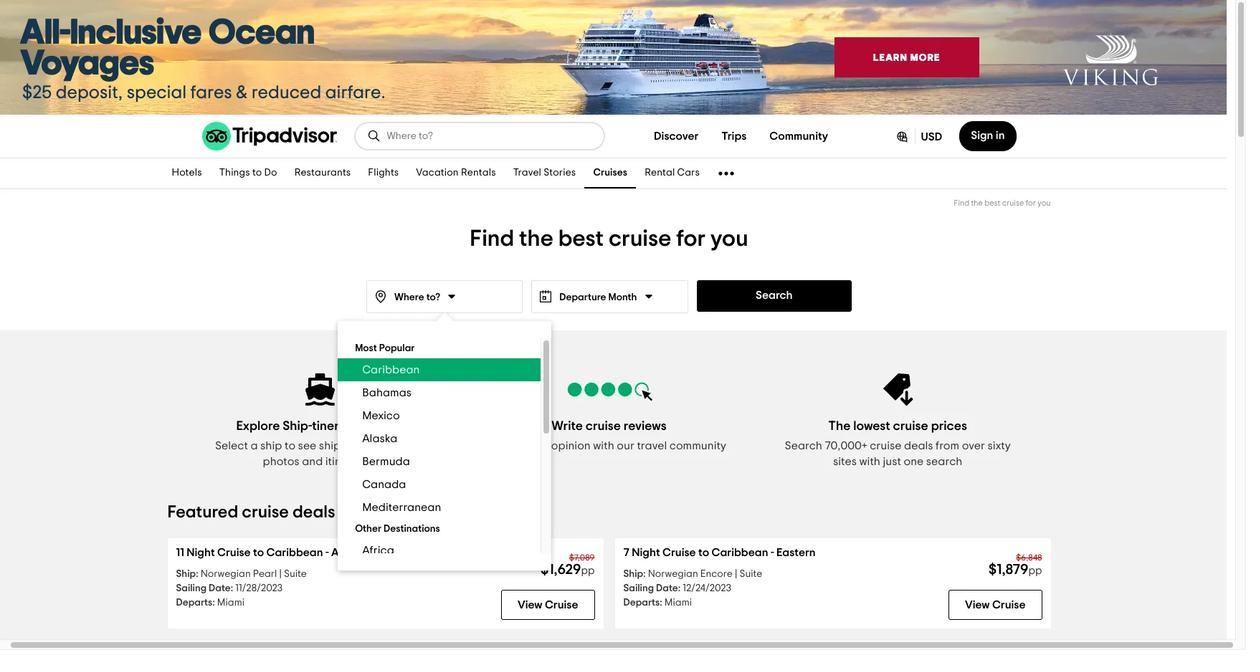 Task type: vqa. For each thing, say whether or not it's contained in the screenshot.
19
no



Task type: locate. For each thing, give the bounding box(es) containing it.
best up departure on the top of page
[[558, 227, 604, 250]]

date: for $1,879
[[656, 584, 681, 594]]

departs: for $1,879
[[623, 598, 662, 608]]

community button
[[758, 122, 840, 151]]

cruise up just
[[870, 440, 902, 452]]

featured cruise deals
[[167, 504, 335, 521]]

$7,089
[[569, 554, 595, 562]]

0 horizontal spatial find the best cruise for you
[[470, 227, 748, 250]]

departs: inside ship : norwegian pearl | suite sailing date: 11/28/2023 departs: miami
[[176, 598, 215, 608]]

eastern
[[777, 547, 816, 559]]

1 ship from the left
[[176, 569, 196, 579]]

a
[[251, 440, 258, 452]]

sailing down 7
[[623, 584, 654, 594]]

0 horizontal spatial departs:
[[176, 598, 215, 608]]

0 horizontal spatial caribbean
[[266, 547, 323, 559]]

0 horizontal spatial :
[[196, 569, 198, 579]]

1 vertical spatial search
[[785, 440, 822, 452]]

ship
[[176, 569, 196, 579], [623, 569, 643, 579]]

to up encore
[[698, 547, 709, 559]]

most popular
[[355, 343, 415, 353]]

ship down 11
[[176, 569, 196, 579]]

pp down $7,089
[[581, 566, 595, 576]]

2 : from the left
[[643, 569, 646, 579]]

1 horizontal spatial view
[[965, 599, 990, 611]]

the down "sign in" 'link'
[[971, 199, 983, 207]]

you
[[1038, 199, 1051, 207], [711, 227, 748, 250]]

miami down the 12/24/2023
[[665, 598, 692, 608]]

| inside "ship : norwegian encore | suite sailing date: 12/24/2023 departs: miami"
[[735, 569, 737, 579]]

2 pp from the left
[[1029, 566, 1042, 576]]

1 - from the left
[[325, 547, 329, 559]]

view cruise down $1,629
[[518, 599, 578, 611]]

pp for $1,879
[[1029, 566, 1042, 576]]

pp for $1,629
[[581, 566, 595, 576]]

0 vertical spatial best
[[985, 199, 1000, 207]]

2 horizontal spatial caribbean
[[712, 547, 768, 559]]

norwegian up 11/28/2023
[[201, 569, 251, 579]]

date: left the 12/24/2023
[[656, 584, 681, 594]]

departs: down 11
[[176, 598, 215, 608]]

with inside write cruise reviews share your opinion with our travel community
[[593, 440, 614, 452]]

0 vertical spatial you
[[1038, 199, 1051, 207]]

miami inside ship : norwegian pearl | suite sailing date: 11/28/2023 departs: miami
[[217, 598, 245, 608]]

find the best cruise for you
[[954, 199, 1051, 207], [470, 227, 748, 250]]

destinations
[[384, 524, 440, 534]]

2 miami from the left
[[665, 598, 692, 608]]

1 horizontal spatial norwegian
[[648, 569, 698, 579]]

night right 11
[[187, 547, 215, 559]]

: inside "ship : norwegian encore | suite sailing date: 12/24/2023 departs: miami"
[[643, 569, 646, 579]]

all
[[331, 547, 344, 559]]

1 vertical spatial find
[[470, 227, 514, 250]]

0 horizontal spatial the
[[519, 227, 553, 250]]

ship down ship‑tinerary™
[[319, 440, 341, 452]]

date: inside ship : norwegian pearl | suite sailing date: 11/28/2023 departs: miami
[[209, 584, 233, 594]]

opinion
[[551, 440, 591, 452]]

miami for $1,879
[[665, 598, 692, 608]]

2 view cruise from the left
[[965, 599, 1026, 611]]

$7,089 $1,629 pp
[[541, 554, 595, 577]]

2 night from the left
[[632, 547, 660, 559]]

cruises
[[593, 168, 628, 178]]

1 vertical spatial you
[[711, 227, 748, 250]]

1 sailing from the left
[[176, 584, 207, 594]]

date: inside "ship : norwegian encore | suite sailing date: 12/24/2023 departs: miami"
[[656, 584, 681, 594]]

0 vertical spatial for
[[1026, 199, 1036, 207]]

departs: down 7
[[623, 598, 662, 608]]

1 horizontal spatial best
[[985, 199, 1000, 207]]

1 vertical spatial with
[[859, 456, 880, 467]]

bermuda
[[362, 456, 410, 467]]

to left do
[[252, 168, 262, 178]]

- for $1,879
[[771, 547, 774, 559]]

1 | from the left
[[279, 569, 282, 579]]

1 view cruise from the left
[[518, 599, 578, 611]]

| right encore
[[735, 569, 737, 579]]

1 night from the left
[[187, 547, 215, 559]]

bahamas
[[362, 387, 412, 399]]

0 horizontal spatial view
[[518, 599, 542, 611]]

1 horizontal spatial ship
[[319, 440, 341, 452]]

hotels
[[172, 168, 202, 178]]

view down $1,879 at the right of the page
[[965, 599, 990, 611]]

for
[[1026, 199, 1036, 207], [676, 227, 706, 250]]

|
[[279, 569, 282, 579], [735, 569, 737, 579]]

0 horizontal spatial ship
[[260, 440, 282, 452]]

with left our
[[593, 440, 614, 452]]

night right 7
[[632, 547, 660, 559]]

things to do link
[[211, 158, 286, 189]]

0 horizontal spatial miami
[[217, 598, 245, 608]]

| right pearl at the bottom left of the page
[[279, 569, 282, 579]]

1 vertical spatial deals
[[293, 504, 335, 521]]

0 horizontal spatial ship
[[176, 569, 196, 579]]

cruise down $1,879 at the right of the page
[[992, 599, 1026, 611]]

with
[[593, 440, 614, 452], [859, 456, 880, 467]]

find
[[954, 199, 969, 207], [470, 227, 514, 250]]

0 horizontal spatial -
[[325, 547, 329, 559]]

| for $1,879
[[735, 569, 737, 579]]

norwegian
[[201, 569, 251, 579], [648, 569, 698, 579]]

to left see
[[285, 440, 295, 452]]

1 miami from the left
[[217, 598, 245, 608]]

0 horizontal spatial sailing
[[176, 584, 207, 594]]

miami down 11/28/2023
[[217, 598, 245, 608]]

2 departs: from the left
[[623, 598, 662, 608]]

to
[[252, 168, 262, 178], [285, 440, 295, 452], [253, 547, 264, 559], [698, 547, 709, 559]]

view cruise
[[518, 599, 578, 611], [965, 599, 1026, 611]]

norwegian up the 12/24/2023
[[648, 569, 698, 579]]

sailing inside "ship : norwegian encore | suite sailing date: 12/24/2023 departs: miami"
[[623, 584, 654, 594]]

miami for $1,629
[[217, 598, 245, 608]]

1 : from the left
[[196, 569, 198, 579]]

: inside ship : norwegian pearl | suite sailing date: 11/28/2023 departs: miami
[[196, 569, 198, 579]]

travel stories link
[[505, 158, 585, 189]]

caribbean up pearl at the bottom left of the page
[[266, 547, 323, 559]]

with left just
[[859, 456, 880, 467]]

0 horizontal spatial |
[[279, 569, 282, 579]]

lowest
[[853, 420, 890, 433]]

sign in
[[971, 130, 1005, 141]]

1 horizontal spatial sailing
[[623, 584, 654, 594]]

find the best cruise for you up the departure month
[[470, 227, 748, 250]]

7 night cruise to caribbean - eastern
[[623, 547, 816, 559]]

0 horizontal spatial suite
[[284, 569, 307, 579]]

suite inside "ship : norwegian encore | suite sailing date: 12/24/2023 departs: miami"
[[740, 569, 762, 579]]

1 horizontal spatial view cruise
[[965, 599, 1026, 611]]

sign in link
[[960, 121, 1016, 151]]

norwegian inside ship : norwegian pearl | suite sailing date: 11/28/2023 departs: miami
[[201, 569, 251, 579]]

suite right pearl at the bottom left of the page
[[284, 569, 307, 579]]

1 horizontal spatial find the best cruise for you
[[954, 199, 1051, 207]]

:
[[196, 569, 198, 579], [643, 569, 646, 579]]

- left all
[[325, 547, 329, 559]]

0 vertical spatial search
[[756, 290, 793, 301]]

0 horizontal spatial deals
[[293, 504, 335, 521]]

view for $1,879
[[965, 599, 990, 611]]

1 horizontal spatial the
[[971, 199, 983, 207]]

ship right a
[[260, 440, 282, 452]]

1 date: from the left
[[209, 584, 233, 594]]

cruise
[[217, 547, 251, 559], [663, 547, 696, 559], [545, 599, 578, 611], [992, 599, 1026, 611]]

discover button
[[642, 122, 710, 151]]

1 horizontal spatial date:
[[656, 584, 681, 594]]

caribbean for $1,879
[[712, 547, 768, 559]]

view down $1,629
[[518, 599, 542, 611]]

1 vertical spatial for
[[676, 227, 706, 250]]

ship down 7
[[623, 569, 643, 579]]

0 horizontal spatial with
[[593, 440, 614, 452]]

0 vertical spatial with
[[593, 440, 614, 452]]

vacation rentals link
[[407, 158, 505, 189]]

2 ship from the left
[[623, 569, 643, 579]]

africa
[[362, 545, 394, 556]]

sailing down 11
[[176, 584, 207, 594]]

norwegian inside "ship : norwegian encore | suite sailing date: 12/24/2023 departs: miami"
[[648, 569, 698, 579]]

1 horizontal spatial -
[[771, 547, 774, 559]]

1 vertical spatial best
[[558, 227, 604, 250]]

with inside the lowest cruise prices search 70,000+ cruise deals from over sixty sites with just one search
[[859, 456, 880, 467]]

view
[[518, 599, 542, 611], [965, 599, 990, 611]]

1 suite from the left
[[284, 569, 307, 579]]

sailing inside ship : norwegian pearl | suite sailing date: 11/28/2023 departs: miami
[[176, 584, 207, 594]]

find the best cruise for you down in
[[954, 199, 1051, 207]]

the down the travel stories link
[[519, 227, 553, 250]]

0 horizontal spatial view cruise
[[518, 599, 578, 611]]

1 norwegian from the left
[[201, 569, 251, 579]]

1 view from the left
[[518, 599, 542, 611]]

deals up "one"
[[904, 440, 933, 452]]

caribbean
[[362, 364, 420, 376], [266, 547, 323, 559], [712, 547, 768, 559]]

1 horizontal spatial miami
[[665, 598, 692, 608]]

night
[[187, 547, 215, 559], [632, 547, 660, 559]]

0 horizontal spatial pp
[[581, 566, 595, 576]]

1 horizontal spatial |
[[735, 569, 737, 579]]

and
[[302, 456, 323, 467]]

deals inside the lowest cruise prices search 70,000+ cruise deals from over sixty sites with just one search
[[904, 440, 933, 452]]

ship : norwegian pearl | suite sailing date: 11/28/2023 departs: miami
[[176, 569, 307, 608]]

1 horizontal spatial with
[[859, 456, 880, 467]]

date: left 11/28/2023
[[209, 584, 233, 594]]

7
[[623, 547, 629, 559]]

caribbean down popular at the left
[[362, 364, 420, 376]]

view cruise for $1,879
[[965, 599, 1026, 611]]

2 view from the left
[[965, 599, 990, 611]]

sailing for $1,879
[[623, 584, 654, 594]]

1 vertical spatial find the best cruise for you
[[470, 227, 748, 250]]

departs: inside "ship : norwegian encore | suite sailing date: 12/24/2023 departs: miami"
[[623, 598, 662, 608]]

search
[[756, 290, 793, 301], [785, 440, 822, 452]]

1 horizontal spatial pp
[[1029, 566, 1042, 576]]

most
[[355, 343, 377, 353]]

cruise up our
[[586, 420, 621, 433]]

deals
[[904, 440, 933, 452], [293, 504, 335, 521]]

2 suite from the left
[[740, 569, 762, 579]]

deals up all
[[293, 504, 335, 521]]

cruise up 11 night cruise to caribbean - all
[[242, 504, 289, 521]]

- left eastern
[[771, 547, 774, 559]]

cruise
[[1002, 199, 1024, 207], [609, 227, 671, 250], [586, 420, 621, 433], [893, 420, 928, 433], [870, 440, 902, 452], [242, 504, 289, 521]]

best down "sign in" 'link'
[[985, 199, 1000, 207]]

1 horizontal spatial departs:
[[623, 598, 662, 608]]

reviews
[[624, 420, 667, 433]]

flights
[[368, 168, 399, 178]]

0 horizontal spatial norwegian
[[201, 569, 251, 579]]

| inside ship : norwegian pearl | suite sailing date: 11/28/2023 departs: miami
[[279, 569, 282, 579]]

1 departs: from the left
[[176, 598, 215, 608]]

$6,848
[[1016, 554, 1042, 562]]

2 date: from the left
[[656, 584, 681, 594]]

1 horizontal spatial suite
[[740, 569, 762, 579]]

2 | from the left
[[735, 569, 737, 579]]

1 horizontal spatial night
[[632, 547, 660, 559]]

explore
[[236, 420, 280, 433]]

best
[[985, 199, 1000, 207], [558, 227, 604, 250]]

0 horizontal spatial date:
[[209, 584, 233, 594]]

0 horizontal spatial for
[[676, 227, 706, 250]]

: for $1,629
[[196, 569, 198, 579]]

just
[[883, 456, 901, 467]]

1 ship from the left
[[260, 440, 282, 452]]

pp inside $7,089 $1,629 pp
[[581, 566, 595, 576]]

suite for $1,629
[[284, 569, 307, 579]]

ship inside "ship : norwegian encore | suite sailing date: 12/24/2023 departs: miami"
[[623, 569, 643, 579]]

2 - from the left
[[771, 547, 774, 559]]

miami inside "ship : norwegian encore | suite sailing date: 12/24/2023 departs: miami"
[[665, 598, 692, 608]]

view cruise down $1,879 at the right of the page
[[965, 599, 1026, 611]]

0 vertical spatial find the best cruise for you
[[954, 199, 1051, 207]]

1 horizontal spatial deals
[[904, 440, 933, 452]]

pp down '$6,848'
[[1029, 566, 1042, 576]]

caribbean up encore
[[712, 547, 768, 559]]

community
[[670, 440, 726, 452]]

2 sailing from the left
[[623, 584, 654, 594]]

1 horizontal spatial ship
[[623, 569, 643, 579]]

suite right encore
[[740, 569, 762, 579]]

cruise down in
[[1002, 199, 1024, 207]]

2 norwegian from the left
[[648, 569, 698, 579]]

1 horizontal spatial :
[[643, 569, 646, 579]]

pp
[[581, 566, 595, 576], [1029, 566, 1042, 576]]

1 horizontal spatial find
[[954, 199, 969, 207]]

pp inside $6,848 $1,879 pp
[[1029, 566, 1042, 576]]

do
[[264, 168, 277, 178]]

tripadvisor image
[[202, 122, 337, 151]]

0 horizontal spatial night
[[187, 547, 215, 559]]

the
[[971, 199, 983, 207], [519, 227, 553, 250]]

1 horizontal spatial caribbean
[[362, 364, 420, 376]]

-
[[325, 547, 329, 559], [771, 547, 774, 559]]

1 pp from the left
[[581, 566, 595, 576]]

community
[[770, 130, 828, 142]]

None search field
[[355, 123, 603, 149]]

cars
[[677, 168, 700, 178]]

$1,879
[[989, 563, 1029, 577]]

cruises link
[[585, 158, 636, 189]]

0 vertical spatial deals
[[904, 440, 933, 452]]

rental cars link
[[636, 158, 708, 189]]

in
[[996, 130, 1005, 141]]

date:
[[209, 584, 233, 594], [656, 584, 681, 594]]

ship inside ship : norwegian pearl | suite sailing date: 11/28/2023 departs: miami
[[176, 569, 196, 579]]

suite inside ship : norwegian pearl | suite sailing date: 11/28/2023 departs: miami
[[284, 569, 307, 579]]



Task type: describe. For each thing, give the bounding box(es) containing it.
your
[[525, 440, 549, 452]]

70,000+
[[825, 440, 867, 452]]

vacation rentals
[[416, 168, 496, 178]]

to?
[[426, 293, 440, 303]]

popular
[[379, 343, 415, 353]]

stories
[[544, 168, 576, 178]]

cruise up "one"
[[893, 420, 928, 433]]

| for $1,629
[[279, 569, 282, 579]]

advertisement region
[[0, 0, 1227, 115]]

over
[[962, 440, 985, 452]]

0 horizontal spatial best
[[558, 227, 604, 250]]

mediterranean
[[362, 502, 441, 513]]

1 vertical spatial the
[[519, 227, 553, 250]]

11 night cruise to caribbean - all
[[176, 547, 344, 559]]

$6,848 $1,879 pp
[[989, 554, 1042, 577]]

sixty
[[988, 440, 1011, 452]]

from
[[936, 440, 959, 452]]

to up pearl at the bottom left of the page
[[253, 547, 264, 559]]

details,
[[343, 440, 382, 452]]

one
[[904, 456, 924, 467]]

write
[[552, 420, 583, 433]]

ship for $1,629
[[176, 569, 196, 579]]

to inside explore ship‑tinerary™ pages select a ship to see ship details, reviews, photos and itineraries
[[285, 440, 295, 452]]

mexico
[[362, 410, 400, 422]]

other
[[355, 524, 382, 534]]

$1,629
[[541, 563, 581, 577]]

rentals
[[461, 168, 496, 178]]

write cruise reviews share your opinion with our travel community
[[492, 420, 726, 452]]

date: for $1,629
[[209, 584, 233, 594]]

canada
[[362, 479, 406, 490]]

rental cars
[[645, 168, 700, 178]]

: for $1,879
[[643, 569, 646, 579]]

discover
[[654, 130, 699, 142]]

ship : norwegian encore | suite sailing date: 12/24/2023 departs: miami
[[623, 569, 762, 608]]

ship‑tinerary™
[[283, 420, 365, 433]]

1 horizontal spatial for
[[1026, 199, 1036, 207]]

vacation
[[416, 168, 459, 178]]

travel
[[513, 168, 541, 178]]

other destinations
[[355, 524, 440, 534]]

night for $1,629
[[187, 547, 215, 559]]

12/24/2023
[[683, 584, 731, 594]]

usd
[[921, 131, 942, 143]]

explore ship‑tinerary™ pages select a ship to see ship details, reviews, photos and itineraries
[[215, 420, 426, 467]]

share
[[492, 440, 523, 452]]

rental
[[645, 168, 675, 178]]

caribbean for $1,629
[[266, 547, 323, 559]]

view cruise for $1,629
[[518, 599, 578, 611]]

ship for $1,879
[[623, 569, 643, 579]]

0 horizontal spatial find
[[470, 227, 514, 250]]

2 ship from the left
[[319, 440, 341, 452]]

0 horizontal spatial you
[[711, 227, 748, 250]]

sites
[[833, 456, 857, 467]]

where
[[394, 293, 424, 303]]

travel
[[637, 440, 667, 452]]

our
[[617, 440, 634, 452]]

- for $1,629
[[325, 547, 329, 559]]

prices
[[931, 420, 967, 433]]

the lowest cruise prices search 70,000+ cruise deals from over sixty sites with just one search
[[785, 420, 1011, 467]]

search inside the lowest cruise prices search 70,000+ cruise deals from over sixty sites with just one search
[[785, 440, 822, 452]]

alaska
[[362, 433, 397, 445]]

usd button
[[883, 121, 954, 151]]

things to do
[[219, 168, 277, 178]]

departs: for $1,629
[[176, 598, 215, 608]]

cruise inside write cruise reviews share your opinion with our travel community
[[586, 420, 621, 433]]

trips button
[[710, 122, 758, 151]]

view for $1,629
[[518, 599, 542, 611]]

0 vertical spatial the
[[971, 199, 983, 207]]

pages
[[368, 420, 405, 433]]

pearl
[[253, 569, 277, 579]]

Search search field
[[387, 130, 592, 143]]

encore
[[700, 569, 733, 579]]

search
[[926, 456, 962, 467]]

1 horizontal spatial you
[[1038, 199, 1051, 207]]

cruise up ship : norwegian pearl | suite sailing date: 11/28/2023 departs: miami
[[217, 547, 251, 559]]

restaurants link
[[286, 158, 359, 189]]

things
[[219, 168, 250, 178]]

search image
[[367, 129, 381, 143]]

restaurants
[[294, 168, 351, 178]]

suite for $1,879
[[740, 569, 762, 579]]

departure
[[559, 293, 606, 303]]

departure month
[[559, 293, 637, 303]]

see
[[298, 440, 316, 452]]

the
[[828, 420, 851, 433]]

sign
[[971, 130, 993, 141]]

night for $1,879
[[632, 547, 660, 559]]

cruise up month
[[609, 227, 671, 250]]

trips
[[722, 130, 747, 142]]

itineraries
[[325, 456, 378, 467]]

cruise up "ship : norwegian encore | suite sailing date: 12/24/2023 departs: miami"
[[663, 547, 696, 559]]

hotels link
[[163, 158, 211, 189]]

norwegian for $1,629
[[201, 569, 251, 579]]

0 vertical spatial find
[[954, 199, 969, 207]]

11/28/2023
[[235, 584, 283, 594]]

sailing for $1,629
[[176, 584, 207, 594]]

cruise down $1,629
[[545, 599, 578, 611]]

reviews,
[[384, 440, 426, 452]]

select
[[215, 440, 248, 452]]

norwegian for $1,879
[[648, 569, 698, 579]]

month
[[608, 293, 637, 303]]

featured
[[167, 504, 238, 521]]

11
[[176, 547, 184, 559]]

photos
[[263, 456, 299, 467]]



